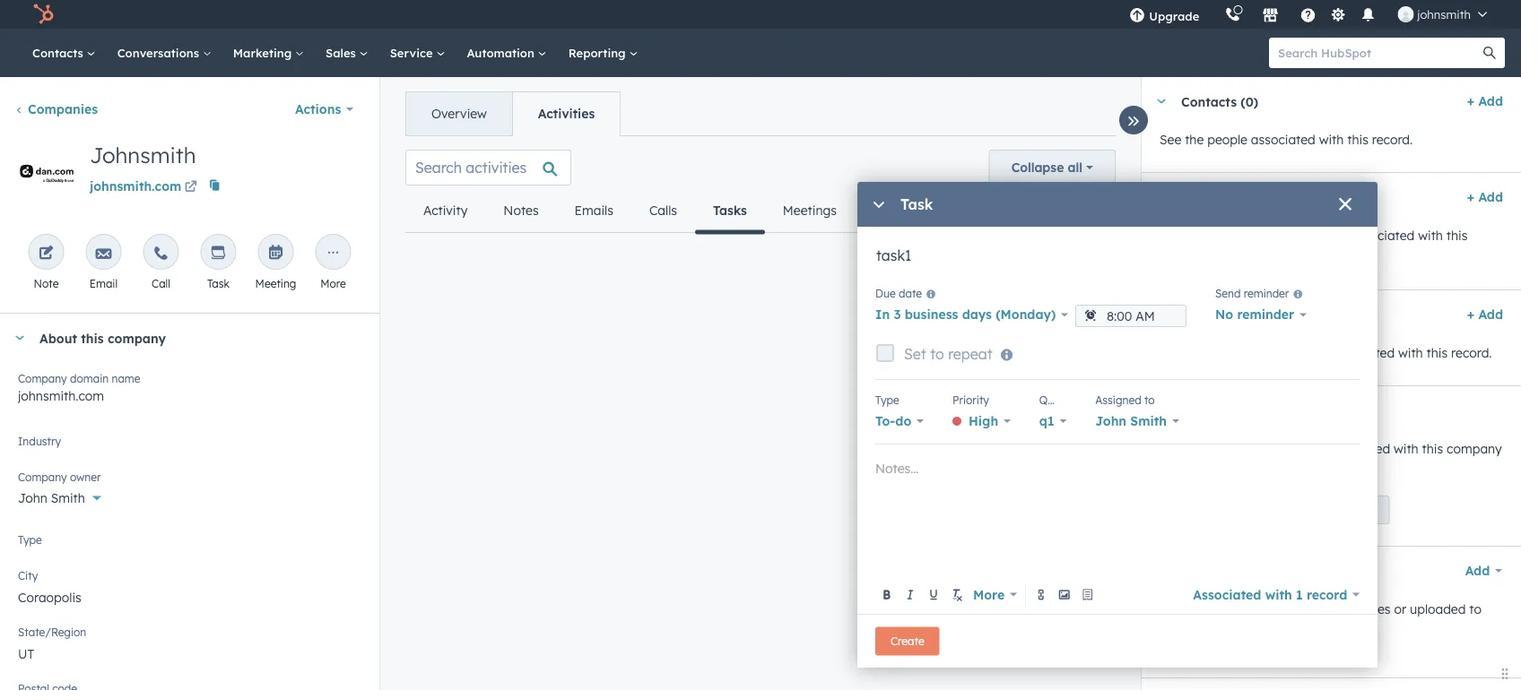 Task type: locate. For each thing, give the bounding box(es) containing it.
1 vertical spatial reminder
[[1237, 307, 1295, 323]]

name
[[112, 372, 140, 385]]

to right uploaded
[[1470, 602, 1482, 618]]

1 horizontal spatial set
[[1289, 504, 1305, 517]]

collapse
[[1012, 160, 1064, 175]]

1 vertical spatial + add button
[[1467, 187, 1503, 208]]

this inside track the revenue opportunities associated with this record.
[[1447, 228, 1468, 244]]

2 link opens in a new window image from the top
[[185, 182, 197, 194]]

with for opportunities
[[1418, 228, 1443, 244]]

john smith down company owner
[[18, 491, 85, 506]]

john
[[1096, 414, 1127, 429], [18, 491, 47, 506]]

0 vertical spatial caret image
[[1156, 99, 1167, 104]]

no reminder
[[1215, 307, 1295, 323]]

associated inside track the revenue opportunities associated with this record.
[[1350, 228, 1415, 244]]

1 vertical spatial caret image
[[14, 336, 25, 340]]

1 vertical spatial see
[[1160, 602, 1182, 618]]

your
[[1308, 602, 1334, 618]]

the for people
[[1185, 132, 1204, 148]]

(0) inside 'tickets (0)' dropdown button
[[1230, 307, 1248, 323]]

customer
[[1217, 345, 1273, 361]]

to-do button
[[876, 409, 924, 434]]

2 company from the top
[[18, 470, 67, 484]]

1 vertical spatial company
[[18, 470, 67, 484]]

do
[[896, 414, 912, 429]]

2 vertical spatial (0)
[[1247, 403, 1265, 419]]

1 horizontal spatial contacts
[[1181, 94, 1237, 109]]

the for revenue
[[1195, 228, 1214, 244]]

add for the + add button corresponding to track the customer requests associated with this record.
[[1479, 307, 1503, 322]]

0 horizontal spatial type
[[18, 533, 42, 547]]

+ add button
[[1467, 91, 1503, 112], [1467, 187, 1503, 208], [1467, 304, 1503, 326]]

with inside "collect and track payments associated with this company using hubspot payments."
[[1394, 441, 1419, 457]]

0 horizontal spatial john
[[18, 491, 47, 506]]

to
[[930, 345, 944, 363], [1145, 393, 1155, 407], [1292, 602, 1304, 618], [1470, 602, 1482, 618]]

sales link
[[315, 29, 379, 77]]

0 vertical spatial smith
[[1131, 414, 1167, 429]]

reminder up no reminder popup button
[[1244, 287, 1289, 300]]

1 horizontal spatial john
[[1096, 414, 1127, 429]]

john smith button for to
[[1096, 409, 1179, 434]]

see
[[1160, 132, 1182, 148], [1160, 602, 1182, 618]]

search image
[[1484, 47, 1496, 59]]

add inside popup button
[[1465, 563, 1490, 579]]

1 vertical spatial john smith
[[18, 491, 85, 506]]

payments inside "collect and track payments associated with this company using hubspot payments."
[[1263, 441, 1322, 457]]

with for payments
[[1394, 441, 1419, 457]]

set left "up" at the right of page
[[1289, 504, 1305, 517]]

johnsmith.com inside company domain name johnsmith.com
[[18, 388, 104, 404]]

(0)
[[1241, 94, 1259, 109], [1230, 307, 1248, 323], [1247, 403, 1265, 419]]

automation link
[[456, 29, 558, 77]]

1 vertical spatial + add
[[1467, 189, 1503, 205]]

0 vertical spatial john smith
[[1096, 414, 1167, 429]]

0 horizontal spatial payments
[[1263, 441, 1322, 457]]

1 + from the top
[[1467, 93, 1475, 109]]

john smith for assigned
[[1096, 414, 1167, 429]]

the inside track the revenue opportunities associated with this record.
[[1195, 228, 1214, 244]]

payments
[[1263, 441, 1322, 457], [1324, 504, 1375, 517]]

contacts inside dropdown button
[[1181, 94, 1237, 109]]

task
[[901, 196, 933, 214], [207, 277, 230, 290]]

domain
[[70, 372, 109, 385]]

1 vertical spatial task
[[207, 277, 230, 290]]

2 + from the top
[[1467, 189, 1475, 205]]

the inside see the files attached to your activities or uploaded to this record.
[[1185, 602, 1204, 618]]

contacts (0)
[[1181, 94, 1259, 109]]

+ for track the revenue opportunities associated with this record.
[[1467, 189, 1475, 205]]

0 horizontal spatial task
[[207, 277, 230, 290]]

1 horizontal spatial type
[[876, 393, 899, 407]]

set up payments
[[1289, 504, 1375, 517]]

1 vertical spatial +
[[1467, 189, 1475, 205]]

(0) up track at the right bottom of the page
[[1247, 403, 1265, 419]]

associated for payments
[[1326, 441, 1390, 457]]

notes
[[504, 203, 539, 218]]

2 vertical spatial +
[[1467, 307, 1475, 322]]

1 vertical spatial more
[[973, 587, 1005, 603]]

2 track from the top
[[1160, 345, 1192, 361]]

0 vertical spatial + add button
[[1467, 91, 1503, 112]]

all
[[1068, 160, 1083, 175]]

the for customer
[[1195, 345, 1214, 361]]

1 vertical spatial john
[[18, 491, 47, 506]]

search button
[[1475, 38, 1505, 68]]

reminder inside popup button
[[1237, 307, 1295, 323]]

marketplaces image
[[1262, 8, 1279, 24]]

0 vertical spatial john
[[1096, 414, 1127, 429]]

add for the + add button related to track the revenue opportunities associated with this record.
[[1479, 189, 1503, 205]]

smith down assigned to
[[1131, 414, 1167, 429]]

track for track the customer requests associated with this record.
[[1160, 345, 1192, 361]]

contacts
[[32, 45, 87, 60], [1181, 94, 1237, 109]]

upgrade
[[1149, 9, 1200, 23]]

caret image inside the "about this company" dropdown button
[[14, 336, 25, 340]]

john smith down assigned to
[[1096, 414, 1167, 429]]

link opens in a new window image
[[185, 177, 197, 199], [185, 182, 197, 194]]

record. inside see the files attached to your activities or uploaded to this record.
[[1185, 623, 1225, 639]]

1 vertical spatial john smith button
[[18, 481, 362, 510]]

1 horizontal spatial john smith
[[1096, 414, 1167, 429]]

Title text field
[[876, 245, 1360, 281]]

0 vertical spatial company
[[108, 330, 166, 346]]

johnsmith.com down the johnsmith
[[90, 179, 181, 194]]

reminder
[[1244, 287, 1289, 300], [1237, 307, 1295, 323]]

1 horizontal spatial john smith button
[[1096, 409, 1179, 434]]

0 vertical spatial track
[[1160, 228, 1192, 244]]

see inside see the files attached to your activities or uploaded to this record.
[[1160, 602, 1182, 618]]

1 horizontal spatial smith
[[1131, 414, 1167, 429]]

1 horizontal spatial caret image
[[1156, 99, 1167, 104]]

company down "industry"
[[18, 470, 67, 484]]

hubspot
[[1195, 463, 1247, 479]]

1 horizontal spatial company
[[1447, 441, 1502, 457]]

0 vertical spatial task
[[901, 196, 933, 214]]

1 vertical spatial track
[[1160, 345, 1192, 361]]

in 3 business days (monday) button
[[876, 302, 1068, 328]]

date
[[899, 287, 922, 300]]

1 vertical spatial smith
[[51, 491, 85, 506]]

0 vertical spatial + add
[[1467, 93, 1503, 109]]

task right the minimize dialog icon
[[901, 196, 933, 214]]

johnsmith.com
[[90, 179, 181, 194], [18, 388, 104, 404]]

track
[[1230, 441, 1260, 457]]

edit button
[[14, 142, 79, 213]]

reminder down send reminder
[[1237, 307, 1295, 323]]

payments
[[1181, 403, 1244, 419]]

1 vertical spatial company
[[1447, 441, 1502, 457]]

associated for opportunities
[[1350, 228, 1415, 244]]

to left repeat
[[930, 345, 944, 363]]

the left revenue
[[1195, 228, 1214, 244]]

(0) up people
[[1241, 94, 1259, 109]]

in
[[876, 307, 890, 323]]

company
[[18, 372, 67, 385], [18, 470, 67, 484]]

queue
[[1040, 393, 1073, 407]]

company inside "collect and track payments associated with this company using hubspot payments."
[[1447, 441, 1502, 457]]

0 vertical spatial company
[[18, 372, 67, 385]]

associated down close dialog icon
[[1350, 228, 1415, 244]]

minimize dialog image
[[872, 198, 886, 213]]

caret image left contacts (0)
[[1156, 99, 1167, 104]]

+ add button for track the customer requests associated with this record.
[[1467, 304, 1503, 326]]

+ add
[[1467, 93, 1503, 109], [1467, 189, 1503, 205], [1467, 307, 1503, 322]]

set for set to repeat
[[904, 345, 926, 363]]

john smith image
[[1398, 6, 1414, 22]]

+
[[1467, 93, 1475, 109], [1467, 189, 1475, 205], [1467, 307, 1475, 322]]

0 vertical spatial contacts
[[32, 45, 87, 60]]

with inside track the revenue opportunities associated with this record.
[[1418, 228, 1443, 244]]

smith down company owner
[[51, 491, 85, 506]]

0 horizontal spatial company
[[108, 330, 166, 346]]

caret image for about this company
[[14, 336, 25, 340]]

1 vertical spatial set
[[1289, 504, 1305, 517]]

0 vertical spatial john smith button
[[1096, 409, 1179, 434]]

menu
[[1117, 0, 1500, 29]]

the left files
[[1185, 602, 1204, 618]]

people
[[1208, 132, 1248, 148]]

q1
[[1040, 414, 1054, 429]]

0 vertical spatial set
[[904, 345, 926, 363]]

0 vertical spatial +
[[1467, 93, 1475, 109]]

track up task1 text field
[[1160, 228, 1192, 244]]

johnsmith.com down domain
[[18, 388, 104, 404]]

0 vertical spatial (0)
[[1241, 94, 1259, 109]]

caret image left the about
[[14, 336, 25, 340]]

track inside track the revenue opportunities associated with this record.
[[1160, 228, 1192, 244]]

send reminder
[[1215, 287, 1289, 300]]

0 vertical spatial payments
[[1263, 441, 1322, 457]]

reminder for no reminder
[[1237, 307, 1295, 323]]

priority
[[953, 393, 989, 407]]

contacts down hubspot link
[[32, 45, 87, 60]]

1 vertical spatial (0)
[[1230, 307, 1248, 323]]

company for company domain name johnsmith.com
[[18, 372, 67, 385]]

email image
[[96, 246, 112, 262]]

collect
[[1160, 441, 1200, 457]]

3 + add from the top
[[1467, 307, 1503, 322]]

set
[[904, 345, 926, 363], [1289, 504, 1305, 517]]

activities button
[[512, 92, 620, 135]]

company inside company domain name johnsmith.com
[[18, 372, 67, 385]]

hubspot link
[[22, 4, 67, 25]]

1 horizontal spatial more
[[973, 587, 1005, 603]]

see left people
[[1160, 132, 1182, 148]]

associated down payments (0) dropdown button
[[1326, 441, 1390, 457]]

3 + add button from the top
[[1467, 304, 1503, 326]]

john smith
[[1096, 414, 1167, 429], [18, 491, 85, 506]]

associated right requests
[[1330, 345, 1395, 361]]

company for company owner
[[18, 470, 67, 484]]

HH:MM text field
[[1076, 305, 1187, 327]]

0 horizontal spatial smith
[[51, 491, 85, 506]]

(0) down send at the top of page
[[1230, 307, 1248, 323]]

City text field
[[18, 579, 362, 615]]

navigation containing overview
[[405, 91, 621, 136]]

the left people
[[1185, 132, 1204, 148]]

type up 'to-'
[[876, 393, 899, 407]]

the
[[1185, 132, 1204, 148], [1195, 228, 1214, 244], [1195, 345, 1214, 361], [1185, 602, 1204, 618]]

menu containing johnsmith
[[1117, 0, 1500, 29]]

(0) inside 'contacts (0)' dropdown button
[[1241, 94, 1259, 109]]

1 vertical spatial navigation
[[405, 189, 855, 235]]

to right assigned
[[1145, 393, 1155, 407]]

john smith button for owner
[[18, 481, 362, 510]]

record. inside track the revenue opportunities associated with this record.
[[1160, 249, 1201, 265]]

company down the about
[[18, 372, 67, 385]]

contacts up people
[[1181, 94, 1237, 109]]

0 horizontal spatial more
[[320, 277, 346, 290]]

0 vertical spatial navigation
[[405, 91, 621, 136]]

john down company owner
[[18, 491, 47, 506]]

set up payments link
[[1273, 496, 1390, 525]]

associated inside "collect and track payments associated with this company using hubspot payments."
[[1326, 441, 1390, 457]]

navigation
[[405, 91, 621, 136], [405, 189, 855, 235]]

2 + add button from the top
[[1467, 187, 1503, 208]]

payments up the payments.
[[1263, 441, 1322, 457]]

this inside dropdown button
[[81, 330, 104, 346]]

the down tickets
[[1195, 345, 1214, 361]]

note image
[[38, 246, 54, 262]]

caret image
[[1156, 99, 1167, 104], [14, 336, 25, 340]]

1 company from the top
[[18, 372, 67, 385]]

track for track the revenue opportunities associated with this record.
[[1160, 228, 1192, 244]]

see left files
[[1160, 602, 1182, 618]]

track the customer requests associated with this record.
[[1160, 345, 1492, 361]]

1 navigation from the top
[[405, 91, 621, 136]]

(0) inside payments (0) dropdown button
[[1247, 403, 1265, 419]]

set to repeat
[[904, 345, 993, 363]]

2 vertical spatial + add button
[[1467, 304, 1503, 326]]

(0) for contacts (0)
[[1241, 94, 1259, 109]]

1 + add from the top
[[1467, 93, 1503, 109]]

1 see from the top
[[1160, 132, 1182, 148]]

type up 'city'
[[18, 533, 42, 547]]

0 horizontal spatial john smith button
[[18, 481, 362, 510]]

0 horizontal spatial john smith
[[18, 491, 85, 506]]

reminder for send reminder
[[1244, 287, 1289, 300]]

uploaded
[[1410, 602, 1466, 618]]

task down task image
[[207, 277, 230, 290]]

1 vertical spatial contacts
[[1181, 94, 1237, 109]]

contacts link
[[22, 29, 106, 77]]

create button
[[876, 627, 940, 656]]

1 track from the top
[[1160, 228, 1192, 244]]

1 vertical spatial johnsmith.com
[[18, 388, 104, 404]]

collect and track payments associated with this company using hubspot payments.
[[1160, 441, 1502, 479]]

2 navigation from the top
[[405, 189, 855, 235]]

3 + from the top
[[1467, 307, 1475, 322]]

owner
[[70, 470, 101, 484]]

task image
[[210, 246, 227, 262]]

record.
[[1372, 132, 1413, 148], [1160, 249, 1201, 265], [1451, 345, 1492, 361], [1185, 623, 1225, 639]]

set down business
[[904, 345, 926, 363]]

emails
[[575, 203, 613, 218]]

company inside dropdown button
[[108, 330, 166, 346]]

and
[[1203, 441, 1226, 457]]

0 vertical spatial see
[[1160, 132, 1182, 148]]

0 vertical spatial johnsmith.com
[[90, 179, 181, 194]]

payments right "up" at the right of page
[[1324, 504, 1375, 517]]

calling icon image
[[1225, 7, 1241, 23]]

0 vertical spatial reminder
[[1244, 287, 1289, 300]]

send
[[1215, 287, 1241, 300]]

due
[[876, 287, 896, 300]]

upgrade image
[[1130, 8, 1146, 24]]

settings image
[[1330, 8, 1346, 24]]

caret image inside 'contacts (0)' dropdown button
[[1156, 99, 1167, 104]]

Search activities search field
[[405, 150, 571, 186]]

requests
[[1276, 345, 1327, 361]]

see for see the people associated with this record.
[[1160, 132, 1182, 148]]

john down assigned
[[1096, 414, 1127, 429]]

revenue
[[1217, 228, 1264, 244]]

2 + add from the top
[[1467, 189, 1503, 205]]

2 see from the top
[[1160, 602, 1182, 618]]

assigned to
[[1096, 393, 1155, 407]]

0 horizontal spatial caret image
[[14, 336, 25, 340]]

smith for to
[[1131, 414, 1167, 429]]

0 horizontal spatial set
[[904, 345, 926, 363]]

2 vertical spatial + add
[[1467, 307, 1503, 322]]

marketplaces button
[[1252, 0, 1289, 29]]

conversations link
[[106, 29, 222, 77]]

this
[[1348, 132, 1369, 148], [1447, 228, 1468, 244], [81, 330, 104, 346], [1427, 345, 1448, 361], [1422, 441, 1443, 457], [1160, 623, 1181, 639]]

associated for requests
[[1330, 345, 1395, 361]]

1 horizontal spatial payments
[[1324, 504, 1375, 517]]

0 horizontal spatial contacts
[[32, 45, 87, 60]]

company domain name johnsmith.com
[[18, 372, 140, 404]]

john for company owner
[[18, 491, 47, 506]]

track down caret icon
[[1160, 345, 1192, 361]]



Task type: vqa. For each thing, say whether or not it's contained in the screenshot.
Jacob Simon icon
no



Task type: describe. For each thing, give the bounding box(es) containing it.
tickets (0)
[[1181, 307, 1248, 323]]

1
[[1296, 587, 1303, 603]]

activities
[[538, 106, 595, 122]]

payments (0)
[[1181, 403, 1265, 419]]

about
[[39, 330, 77, 346]]

meeting image
[[268, 246, 284, 262]]

payments.
[[1251, 463, 1313, 479]]

the for files
[[1185, 602, 1204, 618]]

more image
[[325, 246, 341, 262]]

actions button
[[283, 91, 365, 127]]

add for 1st the + add button from the top of the page
[[1479, 93, 1503, 109]]

1 vertical spatial payments
[[1324, 504, 1375, 517]]

0 vertical spatial more
[[320, 277, 346, 290]]

create
[[891, 635, 925, 649]]

repeat
[[948, 345, 993, 363]]

3
[[894, 307, 901, 323]]

john smith for company
[[18, 491, 85, 506]]

email
[[90, 277, 118, 290]]

+ add button for track the revenue opportunities associated with this record.
[[1467, 187, 1503, 208]]

caret image
[[1156, 313, 1167, 317]]

city
[[18, 569, 38, 583]]

State/Region text field
[[18, 636, 362, 672]]

help button
[[1293, 0, 1323, 29]]

close dialog image
[[1338, 198, 1353, 213]]

1 vertical spatial type
[[18, 533, 42, 547]]

collapse all
[[1012, 160, 1083, 175]]

1 horizontal spatial task
[[901, 196, 933, 214]]

about this company button
[[0, 314, 362, 362]]

calls
[[649, 203, 677, 218]]

companies
[[28, 101, 98, 117]]

more inside popup button
[[973, 587, 1005, 603]]

smith for owner
[[51, 491, 85, 506]]

contacts (0) button
[[1142, 77, 1460, 126]]

0 vertical spatial type
[[876, 393, 899, 407]]

assigned
[[1096, 393, 1142, 407]]

activity
[[423, 203, 468, 218]]

settings link
[[1327, 5, 1349, 24]]

opportunities
[[1268, 228, 1347, 244]]

see the files attached to your activities or uploaded to this record.
[[1160, 602, 1482, 639]]

see for see the files attached to your activities or uploaded to this record.
[[1160, 602, 1182, 618]]

in 3 business days (monday)
[[876, 307, 1056, 323]]

high button
[[953, 409, 1011, 434]]

actions
[[295, 101, 341, 117]]

to-
[[876, 414, 896, 429]]

+ for track the customer requests associated with this record.
[[1467, 307, 1475, 322]]

associated with 1 record
[[1193, 587, 1348, 603]]

john for assigned to
[[1096, 414, 1127, 429]]

call
[[152, 277, 170, 290]]

notes button
[[486, 189, 557, 232]]

attached
[[1235, 602, 1288, 618]]

(0) for payments (0)
[[1247, 403, 1265, 419]]

+ add for track the revenue opportunities associated with this record.
[[1467, 189, 1503, 205]]

automation
[[467, 45, 538, 60]]

contacts for contacts
[[32, 45, 87, 60]]

service
[[390, 45, 436, 60]]

reporting
[[568, 45, 629, 60]]

more button
[[970, 583, 1021, 608]]

caret image for contacts (0)
[[1156, 99, 1167, 104]]

add button
[[1454, 553, 1503, 589]]

collapse all button
[[989, 150, 1116, 186]]

overview button
[[406, 92, 512, 135]]

q1 button
[[1040, 409, 1067, 434]]

calls button
[[631, 189, 695, 232]]

navigation containing activity
[[405, 189, 855, 235]]

johnsmith button
[[1387, 0, 1498, 29]]

meetings
[[783, 203, 837, 218]]

to-do
[[876, 414, 912, 429]]

call image
[[153, 246, 169, 262]]

tickets
[[1181, 307, 1226, 323]]

contacts for contacts (0)
[[1181, 94, 1237, 109]]

associated with 1 record button
[[1193, 583, 1360, 608]]

sales
[[326, 45, 359, 60]]

note
[[34, 277, 59, 290]]

this inside see the files attached to your activities or uploaded to this record.
[[1160, 623, 1181, 639]]

(monday)
[[996, 307, 1056, 323]]

tickets (0) button
[[1142, 291, 1460, 339]]

emails button
[[557, 189, 631, 232]]

or
[[1394, 602, 1407, 618]]

johnsmith
[[90, 142, 196, 169]]

company owner
[[18, 470, 101, 484]]

meeting
[[255, 277, 296, 290]]

reporting link
[[558, 29, 649, 77]]

no
[[1215, 307, 1233, 323]]

high
[[969, 414, 998, 429]]

with for requests
[[1398, 345, 1423, 361]]

1 link opens in a new window image from the top
[[185, 177, 197, 199]]

due date
[[876, 287, 922, 300]]

industry
[[18, 435, 61, 448]]

activities
[[1338, 602, 1391, 618]]

activity button
[[405, 189, 486, 232]]

(0) for tickets (0)
[[1230, 307, 1248, 323]]

overview
[[431, 106, 487, 122]]

payments (0) button
[[1142, 387, 1496, 435]]

+ add for track the customer requests associated with this record.
[[1467, 307, 1503, 322]]

about this company
[[39, 330, 166, 346]]

set for set up payments
[[1289, 504, 1305, 517]]

Search HubSpot search field
[[1269, 38, 1489, 68]]

meetings button
[[765, 189, 855, 232]]

up
[[1308, 504, 1321, 517]]

see the people associated with this record.
[[1160, 132, 1413, 148]]

associated down 'contacts (0)' dropdown button
[[1251, 132, 1316, 148]]

tasks
[[713, 203, 747, 218]]

notifications image
[[1360, 8, 1376, 24]]

hubspot image
[[32, 4, 54, 25]]

using
[[1160, 463, 1192, 479]]

1 + add button from the top
[[1467, 91, 1503, 112]]

with inside popup button
[[1265, 587, 1292, 603]]

help image
[[1300, 8, 1316, 24]]

to left your
[[1292, 602, 1304, 618]]

this inside "collect and track payments associated with this company using hubspot payments."
[[1422, 441, 1443, 457]]

service link
[[379, 29, 456, 77]]

marketing link
[[222, 29, 315, 77]]

no reminder button
[[1215, 302, 1307, 328]]



